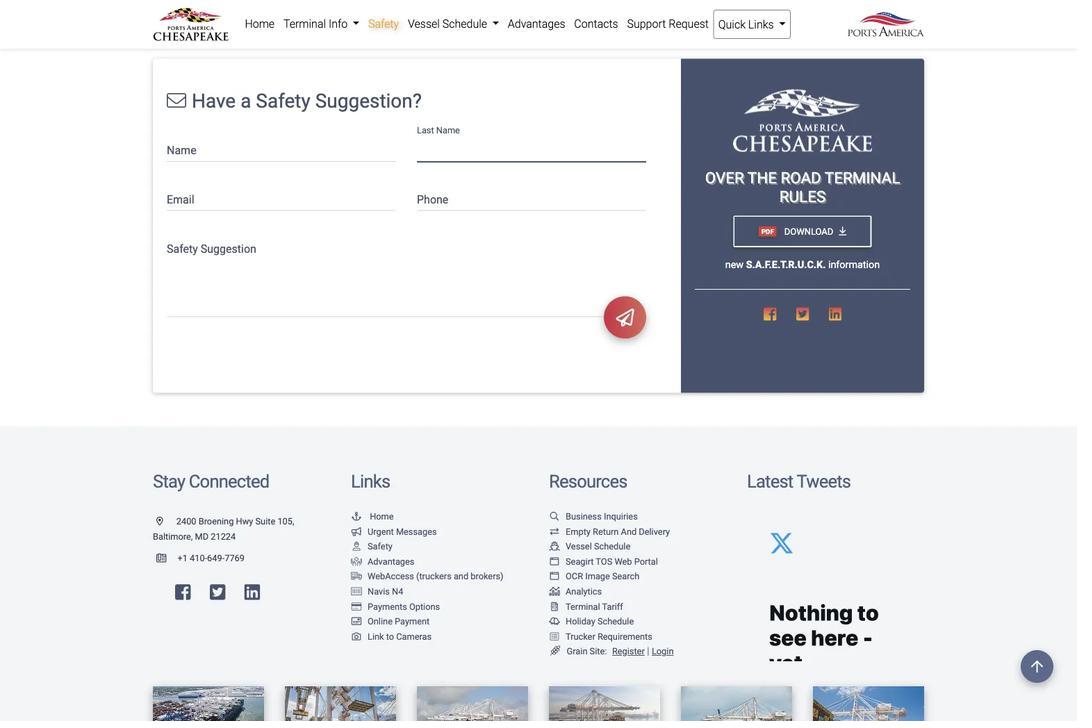 Task type: locate. For each thing, give the bounding box(es) containing it.
1 horizontal spatial links
[[749, 18, 774, 31]]

messages
[[396, 526, 437, 537]]

Safety Suggestion text field
[[167, 233, 647, 317]]

payments options
[[368, 602, 440, 612]]

1 horizontal spatial vessel
[[566, 542, 592, 552]]

1 vertical spatial safety link
[[351, 542, 393, 552]]

login
[[652, 647, 674, 657]]

0 vertical spatial terminal
[[284, 17, 326, 30]]

1 vertical spatial vessel schedule link
[[549, 542, 631, 552]]

1 horizontal spatial home
[[370, 511, 394, 522]]

1 horizontal spatial vessel schedule link
[[549, 542, 631, 552]]

safety link right info
[[364, 10, 404, 38]]

ship image
[[549, 542, 560, 551]]

0 vertical spatial vessel schedule
[[408, 17, 490, 30]]

analytics
[[566, 587, 602, 597]]

advantages
[[508, 17, 566, 30], [368, 557, 415, 567]]

terminal tariff link
[[549, 602, 623, 612]]

ocr image search
[[566, 572, 640, 582]]

advantages link up webaccess
[[351, 557, 415, 567]]

(truckers
[[416, 572, 452, 582]]

home up urgent
[[370, 511, 394, 522]]

ocr
[[566, 572, 583, 582]]

image
[[585, 572, 610, 582]]

seagirt tos web portal link
[[549, 557, 658, 567]]

105,
[[278, 516, 294, 527]]

twitter square image
[[210, 583, 225, 601]]

container storage image
[[351, 587, 362, 596]]

links up the anchor icon
[[351, 471, 390, 492]]

0 vertical spatial facebook square image
[[764, 307, 777, 322]]

1 vertical spatial home
[[370, 511, 394, 522]]

Phone text field
[[417, 184, 647, 211]]

vessel
[[408, 17, 440, 30], [566, 542, 592, 552]]

advantages left "contacts"
[[508, 17, 566, 30]]

0 horizontal spatial links
[[351, 471, 390, 492]]

rules
[[780, 187, 826, 206]]

truck container image
[[351, 572, 362, 581]]

0 horizontal spatial terminal
[[284, 17, 326, 30]]

links right quick
[[749, 18, 774, 31]]

1 vertical spatial terminal
[[566, 602, 600, 612]]

terminal down analytics
[[566, 602, 600, 612]]

2 vertical spatial schedule
[[598, 617, 634, 627]]

tariff
[[602, 602, 623, 612]]

safety link down urgent
[[351, 542, 393, 552]]

terminal
[[825, 169, 900, 187]]

0 horizontal spatial home
[[245, 17, 275, 30]]

0 vertical spatial name
[[436, 125, 460, 135]]

business
[[566, 511, 602, 522]]

business inquiries link
[[549, 511, 638, 522]]

1 horizontal spatial facebook square image
[[764, 307, 777, 322]]

Last Name text field
[[417, 135, 647, 162]]

home left terminal info
[[245, 17, 275, 30]]

terminal
[[284, 17, 326, 30], [566, 602, 600, 612]]

1 vertical spatial links
[[351, 471, 390, 492]]

0 horizontal spatial home link
[[241, 10, 279, 38]]

0 horizontal spatial vessel
[[408, 17, 440, 30]]

safety link for the leftmost vessel schedule link
[[364, 10, 404, 38]]

suggestion
[[201, 242, 256, 255]]

schedule for ship image
[[594, 542, 631, 552]]

home
[[245, 17, 275, 30], [370, 511, 394, 522]]

0 vertical spatial safety link
[[364, 10, 404, 38]]

0 horizontal spatial facebook square image
[[175, 583, 191, 601]]

vessel schedule link
[[404, 10, 504, 38], [549, 542, 631, 552]]

download
[[783, 226, 834, 237]]

ocr image search link
[[549, 572, 640, 582]]

1 vertical spatial vessel schedule
[[566, 542, 631, 552]]

business inquiries
[[566, 511, 638, 522]]

1 horizontal spatial vessel schedule
[[566, 542, 631, 552]]

0 vertical spatial vessel schedule link
[[404, 10, 504, 38]]

login link
[[652, 647, 674, 657]]

navis
[[368, 587, 390, 597]]

0 vertical spatial advantages
[[508, 17, 566, 30]]

facebook square image down +1
[[175, 583, 191, 601]]

0 vertical spatial vessel
[[408, 17, 440, 30]]

1 vertical spatial home link
[[351, 511, 394, 522]]

terminal left info
[[284, 17, 326, 30]]

link to cameras link
[[351, 632, 432, 642]]

name up email
[[167, 144, 196, 157]]

webaccess
[[368, 572, 414, 582]]

trucker requirements link
[[549, 632, 653, 642]]

1 horizontal spatial terminal
[[566, 602, 600, 612]]

advantages link
[[504, 10, 570, 38], [351, 557, 415, 567]]

name right last
[[436, 125, 460, 135]]

baltimore,
[[153, 531, 193, 542]]

0 horizontal spatial name
[[167, 144, 196, 157]]

bells image
[[549, 617, 560, 626]]

file invoice image
[[549, 602, 560, 611]]

hand receiving image
[[351, 557, 362, 566]]

empty
[[566, 526, 591, 537]]

tos
[[596, 557, 613, 567]]

seagirt
[[566, 557, 594, 567]]

webaccess (truckers and brokers) link
[[351, 572, 504, 582]]

0 horizontal spatial advantages link
[[351, 557, 415, 567]]

home link
[[241, 10, 279, 38], [351, 511, 394, 522]]

phone office image
[[156, 554, 178, 563]]

0 vertical spatial home link
[[241, 10, 279, 38]]

1 horizontal spatial advantages link
[[504, 10, 570, 38]]

0 vertical spatial links
[[749, 18, 774, 31]]

seagirt tos web portal
[[566, 557, 658, 567]]

urgent messages link
[[351, 526, 437, 537]]

go to top image
[[1021, 651, 1054, 683]]

navis n4
[[368, 587, 403, 597]]

a
[[241, 89, 251, 112]]

name
[[436, 125, 460, 135], [167, 144, 196, 157]]

home link up urgent
[[351, 511, 394, 522]]

+1
[[178, 553, 188, 564]]

new s.a.f.e.t.r.u.c.k. information
[[726, 259, 880, 271]]

grain
[[567, 647, 588, 657]]

0 vertical spatial schedule
[[443, 17, 487, 30]]

empty return and delivery link
[[549, 526, 670, 537]]

search image
[[549, 512, 560, 521]]

webaccess (truckers and brokers)
[[368, 572, 504, 582]]

facebook square image left twitter square icon
[[764, 307, 777, 322]]

terminal for terminal info
[[284, 17, 326, 30]]

linkedin image
[[829, 307, 842, 322]]

schedule for bells icon at the bottom right of the page
[[598, 617, 634, 627]]

tweets
[[797, 471, 851, 492]]

return
[[593, 526, 619, 537]]

1 vertical spatial schedule
[[594, 542, 631, 552]]

facebook square image
[[764, 307, 777, 322], [175, 583, 191, 601]]

grain site: register | login
[[567, 646, 674, 657]]

links
[[749, 18, 774, 31], [351, 471, 390, 492]]

home link for urgent messages link
[[351, 511, 394, 522]]

latest tweets
[[747, 471, 851, 492]]

trucker
[[566, 632, 596, 642]]

1 horizontal spatial advantages
[[508, 17, 566, 30]]

arrow to bottom image
[[839, 226, 847, 236]]

1 horizontal spatial home link
[[351, 511, 394, 522]]

search
[[612, 572, 640, 582]]

last
[[417, 125, 434, 135]]

to
[[386, 632, 394, 642]]

1 vertical spatial advantages
[[368, 557, 415, 567]]

home link left terminal info
[[241, 10, 279, 38]]

delivery
[[639, 526, 670, 537]]

new
[[726, 259, 744, 271]]

suggestion?
[[315, 89, 422, 112]]

0 vertical spatial advantages link
[[504, 10, 570, 38]]

quick links
[[719, 18, 777, 31]]

1 vertical spatial vessel
[[566, 542, 592, 552]]

advantages link left "contacts"
[[504, 10, 570, 38]]

1 vertical spatial name
[[167, 144, 196, 157]]

advantages up webaccess
[[368, 557, 415, 567]]

0 horizontal spatial vessel schedule
[[408, 17, 490, 30]]

0 horizontal spatial vessel schedule link
[[404, 10, 504, 38]]

seagirt terminal image
[[733, 89, 872, 152]]

holiday schedule
[[566, 617, 634, 627]]



Task type: describe. For each thing, give the bounding box(es) containing it.
safety down urgent
[[368, 542, 393, 552]]

online
[[368, 617, 393, 627]]

pdf
[[762, 228, 774, 236]]

analytics link
[[549, 587, 602, 597]]

information
[[829, 259, 880, 271]]

and
[[454, 572, 469, 582]]

road
[[781, 169, 822, 187]]

link to cameras
[[368, 632, 432, 642]]

analytics image
[[549, 587, 560, 596]]

latest
[[747, 471, 794, 492]]

exchange image
[[549, 527, 560, 536]]

safety suggestion
[[167, 242, 256, 255]]

terminal for terminal tariff
[[566, 602, 600, 612]]

+1 410-649-7769
[[178, 553, 245, 564]]

terminal info link
[[279, 10, 364, 38]]

holiday schedule link
[[549, 617, 634, 627]]

request
[[669, 17, 709, 30]]

|
[[647, 646, 650, 657]]

support
[[627, 17, 666, 30]]

410-
[[190, 553, 207, 564]]

user hard hat image
[[351, 542, 362, 551]]

home link for terminal info link
[[241, 10, 279, 38]]

terminal tariff
[[566, 602, 623, 612]]

2400
[[176, 516, 196, 527]]

and
[[621, 526, 637, 537]]

online payment
[[368, 617, 430, 627]]

s.a.f.e.t.r.u.c.k.
[[746, 259, 826, 271]]

quick
[[719, 18, 746, 31]]

credit card front image
[[351, 617, 362, 626]]

register link
[[610, 647, 645, 657]]

list alt image
[[549, 632, 560, 641]]

+1 410-649-7769 link
[[153, 553, 245, 564]]

suite
[[255, 516, 275, 527]]

1 vertical spatial advantages link
[[351, 557, 415, 567]]

anchor image
[[351, 512, 362, 521]]

over
[[706, 169, 744, 187]]

map marker alt image
[[156, 517, 174, 526]]

7769
[[225, 553, 245, 564]]

safety link for bottommost advantages link
[[351, 542, 393, 552]]

info
[[329, 17, 348, 30]]

browser image
[[549, 572, 560, 581]]

1 vertical spatial facebook square image
[[175, 583, 191, 601]]

contacts
[[574, 17, 619, 30]]

wheat image
[[549, 647, 562, 657]]

hwy
[[236, 516, 253, 527]]

trucker requirements
[[566, 632, 653, 642]]

broening
[[199, 516, 234, 527]]

n4
[[392, 587, 403, 597]]

payments options link
[[351, 602, 440, 612]]

last name
[[417, 125, 460, 135]]

stay
[[153, 471, 185, 492]]

empty return and delivery
[[566, 526, 670, 537]]

0 vertical spatial home
[[245, 17, 275, 30]]

Name text field
[[167, 135, 396, 162]]

register
[[612, 647, 645, 657]]

payments
[[368, 602, 407, 612]]

credit card image
[[351, 602, 362, 611]]

over the road terminal rules
[[706, 169, 900, 206]]

resources
[[549, 471, 628, 492]]

0 horizontal spatial advantages
[[368, 557, 415, 567]]

brokers)
[[471, 572, 504, 582]]

Email text field
[[167, 184, 396, 211]]

21224
[[211, 531, 236, 542]]

2400 broening hwy suite 105, baltimore, md 21224 link
[[153, 516, 294, 542]]

safety left suggestion
[[167, 242, 198, 255]]

support request
[[627, 17, 709, 30]]

camera image
[[351, 632, 362, 641]]

have
[[192, 89, 236, 112]]

terminal info
[[284, 17, 350, 30]]

cameras
[[396, 632, 432, 642]]

linkedin image
[[245, 583, 260, 601]]

navis n4 link
[[351, 587, 403, 597]]

email
[[167, 193, 194, 206]]

options
[[409, 602, 440, 612]]

safety right info
[[368, 17, 399, 30]]

stay connected
[[153, 471, 269, 492]]

1 horizontal spatial name
[[436, 125, 460, 135]]

connected
[[189, 471, 269, 492]]

site:
[[590, 647, 607, 657]]

browser image
[[549, 557, 560, 566]]

2400 broening hwy suite 105, baltimore, md 21224
[[153, 516, 294, 542]]

the
[[748, 169, 777, 187]]

have a safety suggestion?
[[192, 89, 422, 112]]

contacts link
[[570, 10, 623, 38]]

twitter square image
[[796, 307, 809, 322]]

web
[[615, 557, 632, 567]]

portal
[[635, 557, 658, 567]]

quick links link
[[713, 10, 791, 39]]

requirements
[[598, 632, 653, 642]]

support request link
[[623, 10, 713, 38]]

payment
[[395, 617, 430, 627]]

safety right a at left top
[[256, 89, 311, 112]]

bullhorn image
[[351, 527, 362, 536]]

md
[[195, 531, 209, 542]]

link
[[368, 632, 384, 642]]

urgent messages
[[368, 526, 437, 537]]

inquiries
[[604, 511, 638, 522]]

holiday
[[566, 617, 596, 627]]

phone
[[417, 193, 449, 206]]



Task type: vqa. For each thing, say whether or not it's contained in the screenshot.
the rightmost all
no



